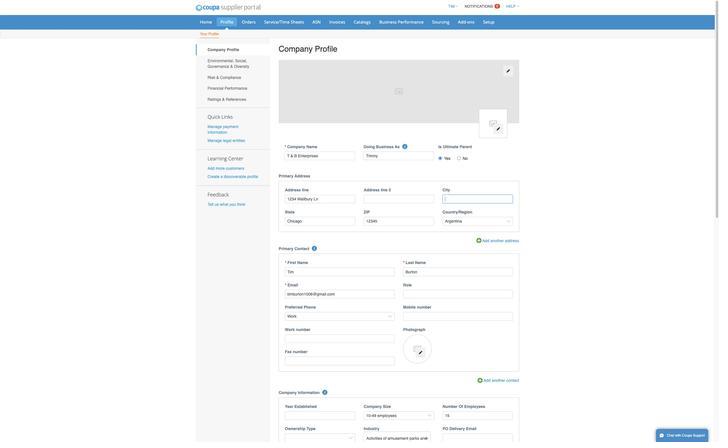 Task type: describe. For each thing, give the bounding box(es) containing it.
service/time sheets
[[264, 19, 304, 25]]

* for * last name
[[403, 261, 405, 265]]

home link
[[196, 18, 216, 26]]

state
[[285, 210, 295, 214]]

think
[[237, 202, 246, 207]]

employees
[[465, 404, 486, 409]]

service/time sheets link
[[261, 18, 308, 26]]

additional information image for company information
[[323, 390, 328, 395]]

work
[[285, 327, 295, 332]]

Industry text field
[[365, 434, 430, 442]]

po delivery email
[[443, 427, 477, 431]]

manage payment information
[[208, 124, 238, 135]]

1 vertical spatial business
[[376, 144, 394, 149]]

risk
[[208, 75, 215, 80]]

environmental, social, governance & diversity
[[208, 59, 250, 69]]

add for add another contact
[[484, 378, 491, 383]]

company size
[[364, 404, 391, 409]]

is ultimate parent
[[439, 144, 472, 149]]

sourcing link
[[429, 18, 454, 26]]

number of employees
[[443, 404, 486, 409]]

name for * last name
[[415, 261, 426, 265]]

your profile
[[200, 32, 219, 36]]

first
[[288, 261, 296, 265]]

is
[[439, 144, 442, 149]]

name for * first name
[[297, 261, 308, 265]]

number for mobile number
[[417, 305, 432, 310]]

address up address line
[[295, 174, 311, 178]]

company information
[[279, 390, 320, 395]]

po
[[443, 427, 449, 431]]

orders link
[[238, 18, 260, 26]]

Address line text field
[[285, 195, 356, 203]]

create a discoverable profile link
[[208, 174, 258, 179]]

ultimate
[[443, 144, 459, 149]]

chat with coupa support button
[[657, 429, 709, 442]]

add another address button
[[477, 238, 520, 244]]

0 horizontal spatial email
[[288, 283, 298, 287]]

learning
[[208, 155, 227, 162]]

State text field
[[285, 217, 356, 226]]

profile inside profile "link"
[[221, 19, 234, 25]]

links
[[222, 113, 233, 120]]

legal
[[223, 138, 232, 143]]

compliance
[[220, 75, 241, 80]]

* first name
[[285, 261, 308, 265]]

add another contact button
[[478, 378, 520, 384]]

* for * email
[[285, 283, 287, 287]]

type
[[307, 427, 316, 431]]

setup
[[483, 19, 495, 25]]

number
[[443, 404, 458, 409]]

fax
[[285, 350, 292, 354]]

& inside environmental, social, governance & diversity
[[231, 64, 233, 69]]

manage payment information link
[[208, 124, 238, 135]]

tim link
[[446, 4, 458, 9]]

quick links
[[208, 113, 233, 120]]

address
[[505, 238, 520, 243]]

manage legal entities
[[208, 138, 245, 143]]

profile inside company profile link
[[227, 48, 239, 52]]

change image image for logo
[[497, 127, 501, 131]]

tell us what you think
[[208, 202, 246, 207]]

delivery
[[450, 427, 465, 431]]

setup link
[[480, 18, 499, 26]]

service/time
[[264, 19, 290, 25]]

risk & compliance link
[[196, 72, 270, 83]]

size
[[383, 404, 391, 409]]

Fax number text field
[[285, 357, 395, 365]]

city
[[443, 188, 450, 192]]

PO Delivery Email text field
[[443, 434, 513, 442]]

a
[[221, 174, 223, 179]]

line for address line
[[302, 188, 309, 192]]

no
[[463, 156, 468, 161]]

home
[[200, 19, 212, 25]]

quick
[[208, 113, 220, 120]]

another for address
[[491, 238, 504, 243]]

sourcing
[[433, 19, 450, 25]]

invoices
[[330, 19, 346, 25]]

another for contact
[[492, 378, 506, 383]]

diversity
[[234, 64, 250, 69]]

financial performance
[[208, 86, 248, 91]]

preferred phone
[[285, 305, 316, 310]]

* for * company name
[[285, 144, 286, 149]]

country/region
[[443, 210, 473, 214]]

center
[[228, 155, 244, 162]]

ownership
[[285, 427, 306, 431]]

additional information image
[[403, 144, 408, 149]]

contact
[[295, 247, 310, 251]]

payment
[[223, 124, 238, 129]]

help link
[[504, 4, 520, 9]]

primary address
[[279, 174, 311, 178]]

2
[[389, 188, 391, 192]]

profile
[[248, 174, 258, 179]]

preferred
[[285, 305, 303, 310]]

ratings
[[208, 97, 221, 102]]

ratings & references link
[[196, 94, 270, 105]]

your profile link
[[200, 31, 219, 38]]

ons
[[468, 19, 475, 25]]

add-
[[458, 19, 468, 25]]

add more customers
[[208, 166, 244, 171]]

manage for manage legal entities
[[208, 138, 222, 143]]

photograph
[[403, 327, 426, 332]]

environmental, social, governance & diversity link
[[196, 55, 270, 72]]



Task type: vqa. For each thing, say whether or not it's contained in the screenshot.
* Last Name NAME
yes



Task type: locate. For each thing, give the bounding box(es) containing it.
add for add another address
[[483, 238, 490, 243]]

line left 2
[[381, 188, 388, 192]]

profile link
[[217, 18, 237, 26]]

learning center
[[208, 155, 244, 162]]

* email
[[285, 283, 298, 287]]

industry
[[364, 427, 380, 431]]

address left 2
[[364, 188, 380, 192]]

0 vertical spatial manage
[[208, 124, 222, 129]]

0 vertical spatial email
[[288, 283, 298, 287]]

another inside button
[[491, 238, 504, 243]]

number right the mobile
[[417, 305, 432, 310]]

2 horizontal spatial &
[[231, 64, 233, 69]]

& right ratings
[[222, 97, 225, 102]]

more
[[216, 166, 225, 171]]

environmental,
[[208, 59, 234, 63]]

create a discoverable profile
[[208, 174, 258, 179]]

company
[[279, 44, 313, 53], [208, 48, 226, 52], [287, 144, 306, 149], [279, 390, 297, 395], [364, 404, 382, 409]]

0 horizontal spatial additional information image
[[312, 246, 317, 251]]

Work number text field
[[285, 335, 395, 343]]

Number Of Employees text field
[[443, 411, 513, 420]]

another inside "button"
[[492, 378, 506, 383]]

& for compliance
[[217, 75, 219, 80]]

2 primary from the top
[[279, 247, 294, 251]]

0 horizontal spatial company profile
[[208, 48, 239, 52]]

add for add more customers
[[208, 166, 215, 171]]

change image image
[[507, 69, 511, 73], [497, 127, 501, 131], [419, 351, 423, 355]]

notifications 0
[[465, 4, 499, 9]]

add left address
[[483, 238, 490, 243]]

name
[[307, 144, 317, 149], [297, 261, 308, 265], [415, 261, 426, 265]]

add inside "button"
[[484, 378, 491, 383]]

2 horizontal spatial change image image
[[507, 69, 511, 73]]

background image
[[279, 60, 520, 123]]

0 vertical spatial performance
[[398, 19, 424, 25]]

social,
[[235, 59, 247, 63]]

add up create
[[208, 166, 215, 171]]

add
[[208, 166, 215, 171], [483, 238, 490, 243], [484, 378, 491, 383]]

performance for financial performance
[[225, 86, 248, 91]]

us
[[215, 202, 219, 207]]

2 vertical spatial &
[[222, 97, 225, 102]]

tell us what you think button
[[208, 202, 246, 207]]

& for references
[[222, 97, 225, 102]]

phone
[[304, 305, 316, 310]]

0 vertical spatial add
[[208, 166, 215, 171]]

of
[[459, 404, 463, 409]]

0 vertical spatial additional information image
[[312, 246, 317, 251]]

2 vertical spatial number
[[293, 350, 308, 354]]

1 vertical spatial add
[[483, 238, 490, 243]]

you
[[230, 202, 236, 207]]

0 vertical spatial another
[[491, 238, 504, 243]]

0 vertical spatial change image image
[[507, 69, 511, 73]]

business
[[380, 19, 397, 25], [376, 144, 394, 149]]

None text field
[[285, 290, 395, 299]]

ratings & references
[[208, 97, 246, 102]]

Address line 2 text field
[[364, 195, 434, 203]]

add more customers link
[[208, 166, 244, 171]]

number for fax number
[[293, 350, 308, 354]]

add left "contact" on the bottom right of page
[[484, 378, 491, 383]]

photograph image
[[403, 335, 432, 364]]

manage inside manage payment information
[[208, 124, 222, 129]]

additional information image
[[312, 246, 317, 251], [323, 390, 328, 395]]

information
[[208, 130, 227, 135]]

2 manage from the top
[[208, 138, 222, 143]]

1 primary from the top
[[279, 174, 294, 178]]

role
[[403, 283, 412, 287]]

address line 2
[[364, 188, 391, 192]]

governance
[[208, 64, 229, 69]]

0 vertical spatial primary
[[279, 174, 294, 178]]

additional information image right information
[[323, 390, 328, 395]]

navigation
[[446, 1, 520, 12]]

notifications
[[465, 4, 493, 9]]

* company name
[[285, 144, 317, 149]]

navigation containing notifications 0
[[446, 1, 520, 12]]

add-ons link
[[455, 18, 479, 26]]

1 horizontal spatial change image image
[[497, 127, 501, 131]]

Mobile number text field
[[403, 312, 513, 321]]

discoverable
[[224, 174, 246, 179]]

manage
[[208, 124, 222, 129], [208, 138, 222, 143]]

*
[[285, 144, 286, 149], [285, 261, 287, 265], [403, 261, 405, 265], [285, 283, 287, 287]]

manage legal entities link
[[208, 138, 245, 143]]

business right catalogs
[[380, 19, 397, 25]]

tim
[[449, 4, 455, 9]]

primary up first
[[279, 247, 294, 251]]

1 vertical spatial number
[[296, 327, 311, 332]]

email up po delivery email text box
[[466, 427, 477, 431]]

company profile down asn
[[279, 44, 338, 53]]

None radio
[[457, 156, 461, 160]]

1 horizontal spatial performance
[[398, 19, 424, 25]]

fax number
[[285, 350, 308, 354]]

address for address line 2
[[364, 188, 380, 192]]

sheets
[[291, 19, 304, 25]]

0 horizontal spatial line
[[302, 188, 309, 192]]

ownership type
[[285, 427, 316, 431]]

performance for business performance
[[398, 19, 424, 25]]

catalogs link
[[350, 18, 375, 26]]

1 vertical spatial primary
[[279, 247, 294, 251]]

address for address line
[[285, 188, 301, 192]]

1 vertical spatial manage
[[208, 138, 222, 143]]

manage for manage payment information
[[208, 124, 222, 129]]

doing
[[364, 144, 375, 149]]

0 vertical spatial number
[[417, 305, 432, 310]]

primary
[[279, 174, 294, 178], [279, 247, 294, 251]]

company profile
[[279, 44, 338, 53], [208, 48, 239, 52]]

zip
[[364, 210, 370, 214]]

orders
[[242, 19, 256, 25]]

primary up address line
[[279, 174, 294, 178]]

yes
[[444, 156, 451, 161]]

primary for primary contact
[[279, 247, 294, 251]]

Year Established text field
[[285, 411, 356, 420]]

2 line from the left
[[381, 188, 388, 192]]

another left address
[[491, 238, 504, 243]]

1 vertical spatial additional information image
[[323, 390, 328, 395]]

coupa supplier portal image
[[192, 1, 265, 15]]

& left 'diversity'
[[231, 64, 233, 69]]

1 horizontal spatial additional information image
[[323, 390, 328, 395]]

0 horizontal spatial &
[[217, 75, 219, 80]]

1 vertical spatial performance
[[225, 86, 248, 91]]

last
[[406, 261, 414, 265]]

company profile link
[[196, 44, 270, 55]]

ZIP text field
[[364, 217, 434, 226]]

City text field
[[443, 195, 513, 203]]

2 vertical spatial add
[[484, 378, 491, 383]]

another left "contact" on the bottom right of page
[[492, 378, 506, 383]]

* last name
[[403, 261, 426, 265]]

established
[[295, 404, 317, 409]]

0 horizontal spatial change image image
[[419, 351, 423, 355]]

your
[[200, 32, 208, 36]]

1 horizontal spatial line
[[381, 188, 388, 192]]

tell
[[208, 202, 214, 207]]

None radio
[[439, 156, 442, 160]]

mobile number
[[403, 305, 432, 310]]

Role text field
[[403, 290, 513, 299]]

manage down information
[[208, 138, 222, 143]]

1 vertical spatial change image image
[[497, 127, 501, 131]]

business left as
[[376, 144, 394, 149]]

email up preferred
[[288, 283, 298, 287]]

1 vertical spatial email
[[466, 427, 477, 431]]

risk & compliance
[[208, 75, 241, 80]]

Doing Business As text field
[[364, 152, 435, 160]]

additional information image right the 'contact'
[[312, 246, 317, 251]]

change image image for photograph
[[419, 351, 423, 355]]

entities
[[233, 138, 245, 143]]

manage up information
[[208, 124, 222, 129]]

add inside button
[[483, 238, 490, 243]]

customers
[[226, 166, 244, 171]]

1 vertical spatial another
[[492, 378, 506, 383]]

number right 'fax' on the bottom left of the page
[[293, 350, 308, 354]]

coupa
[[683, 434, 693, 438]]

None text field
[[285, 152, 355, 160], [285, 268, 395, 276], [403, 268, 513, 276], [285, 152, 355, 160], [285, 268, 395, 276], [403, 268, 513, 276]]

1 vertical spatial &
[[217, 75, 219, 80]]

what
[[220, 202, 229, 207]]

0 vertical spatial business
[[380, 19, 397, 25]]

with
[[676, 434, 682, 438]]

line up address line 'text field'
[[302, 188, 309, 192]]

contact
[[507, 378, 520, 383]]

& right risk
[[217, 75, 219, 80]]

number right work at the left bottom of page
[[296, 327, 311, 332]]

as
[[395, 144, 400, 149]]

1 horizontal spatial &
[[222, 97, 225, 102]]

logo image
[[479, 109, 508, 138]]

address down primary address
[[285, 188, 301, 192]]

chat
[[667, 434, 675, 438]]

add-ons
[[458, 19, 475, 25]]

1 horizontal spatial company profile
[[279, 44, 338, 53]]

help
[[507, 4, 516, 9]]

0 vertical spatial &
[[231, 64, 233, 69]]

0 horizontal spatial performance
[[225, 86, 248, 91]]

company profile up environmental,
[[208, 48, 239, 52]]

another
[[491, 238, 504, 243], [492, 378, 506, 383]]

* for * first name
[[285, 261, 287, 265]]

profile inside your profile link
[[209, 32, 219, 36]]

primary for primary address
[[279, 174, 294, 178]]

number for work number
[[296, 327, 311, 332]]

parent
[[460, 144, 472, 149]]

mobile
[[403, 305, 416, 310]]

1 horizontal spatial email
[[466, 427, 477, 431]]

year
[[285, 404, 294, 409]]

name for * company name
[[307, 144, 317, 149]]

line for address line 2
[[381, 188, 388, 192]]

additional information image for primary contact
[[312, 246, 317, 251]]

line
[[302, 188, 309, 192], [381, 188, 388, 192]]

2 vertical spatial change image image
[[419, 351, 423, 355]]

year established
[[285, 404, 317, 409]]

1 manage from the top
[[208, 124, 222, 129]]

1 line from the left
[[302, 188, 309, 192]]

change image image for background image
[[507, 69, 511, 73]]



